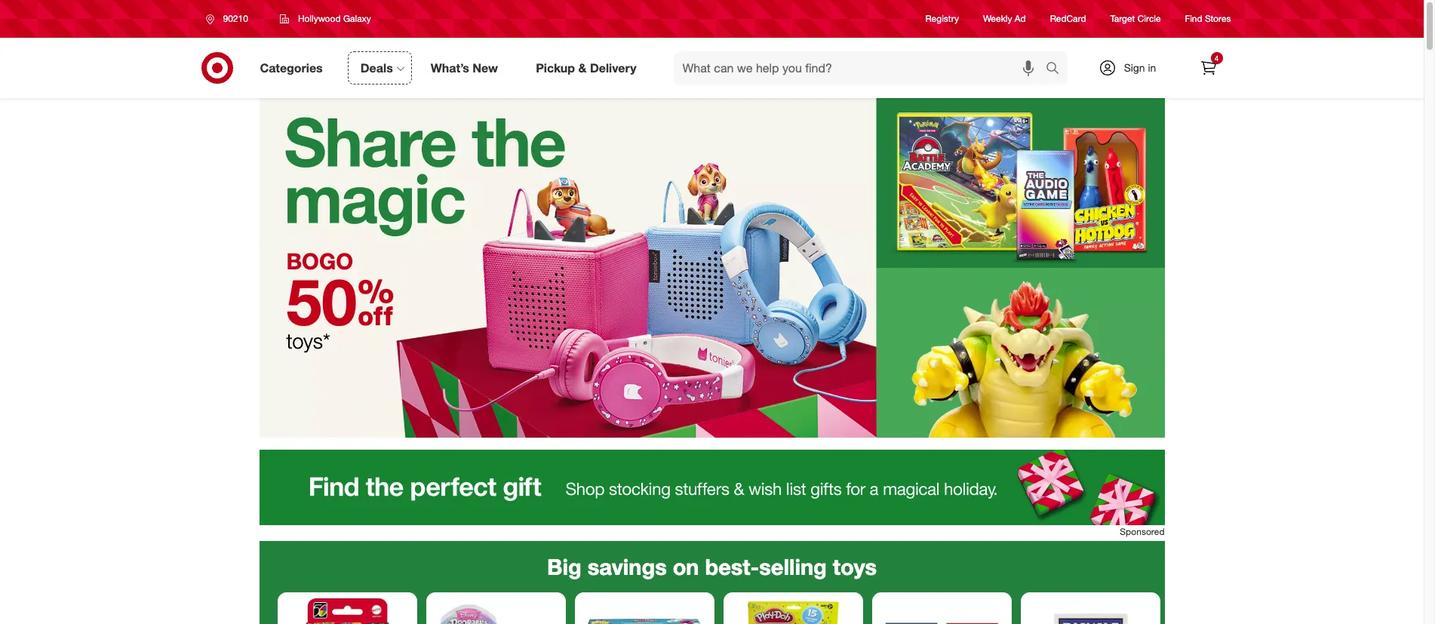Task type: describe. For each thing, give the bounding box(es) containing it.
sponsored
[[1120, 526, 1165, 537]]

pickup & delivery
[[536, 60, 637, 75]]

carousel region
[[259, 541, 1165, 624]]

categories
[[260, 60, 323, 75]]

best-
[[705, 553, 759, 580]]

hollywood galaxy button
[[270, 5, 381, 32]]

weekly ad link
[[983, 12, 1026, 25]]

pickup & delivery link
[[523, 51, 656, 85]]

find stores
[[1185, 13, 1231, 24]]

categories link
[[247, 51, 342, 85]]

&
[[578, 60, 587, 75]]

big
[[547, 553, 582, 580]]

redcard link
[[1050, 12, 1086, 25]]

deals
[[361, 60, 393, 75]]

sign in link
[[1086, 51, 1180, 85]]

galaxy
[[343, 13, 371, 24]]

bogo
[[286, 248, 353, 275]]

50 
[[286, 263, 394, 341]]

share the magic image
[[259, 98, 1165, 438]]

search button
[[1039, 51, 1075, 88]]

find
[[1185, 13, 1203, 24]]

target circle
[[1111, 13, 1161, 24]]

redcard
[[1050, 13, 1086, 24]]

weekly ad
[[983, 13, 1026, 24]]

circle
[[1138, 13, 1161, 24]]

registry link
[[926, 12, 959, 25]]

new
[[473, 60, 498, 75]]

selling
[[759, 553, 827, 580]]

4 link
[[1192, 51, 1225, 85]]

big savings on best-selling toys
[[547, 553, 877, 580]]

what's
[[431, 60, 469, 75]]



Task type: vqa. For each thing, say whether or not it's contained in the screenshot.
details within the Return details This item must be returned to any Target store. This item must be returned within 30 days of the date it was purchased in store, shipped, delivered by a Shipt shopper, or made ready for pickup. See the return policy for complete information.
no



Task type: locate. For each thing, give the bounding box(es) containing it.
registry
[[926, 13, 959, 24]]

toys
[[833, 553, 877, 580]]


[[357, 263, 394, 341]]

target circle link
[[1111, 12, 1161, 25]]

deals link
[[348, 51, 412, 85]]

90210
[[223, 13, 248, 24]]

pickup
[[536, 60, 575, 75]]

hollywood galaxy
[[298, 13, 371, 24]]

stores
[[1205, 13, 1231, 24]]

advertisement region
[[259, 450, 1165, 525]]

delivery
[[590, 60, 637, 75]]

search
[[1039, 62, 1075, 77]]

sign
[[1124, 61, 1145, 74]]

weekly
[[983, 13, 1012, 24]]

savings
[[588, 553, 667, 580]]

sign in
[[1124, 61, 1157, 74]]

What can we help you find? suggestions appear below search field
[[674, 51, 1049, 85]]

toys*
[[286, 328, 330, 353]]

in
[[1148, 61, 1157, 74]]

4
[[1215, 54, 1219, 63]]

ad
[[1015, 13, 1026, 24]]

find stores link
[[1185, 12, 1231, 25]]

what's new link
[[418, 51, 517, 85]]

what's new
[[431, 60, 498, 75]]

hollywood
[[298, 13, 341, 24]]

target
[[1111, 13, 1135, 24]]

50
[[286, 263, 357, 341]]

90210 button
[[196, 5, 264, 32]]

on
[[673, 553, 699, 580]]



